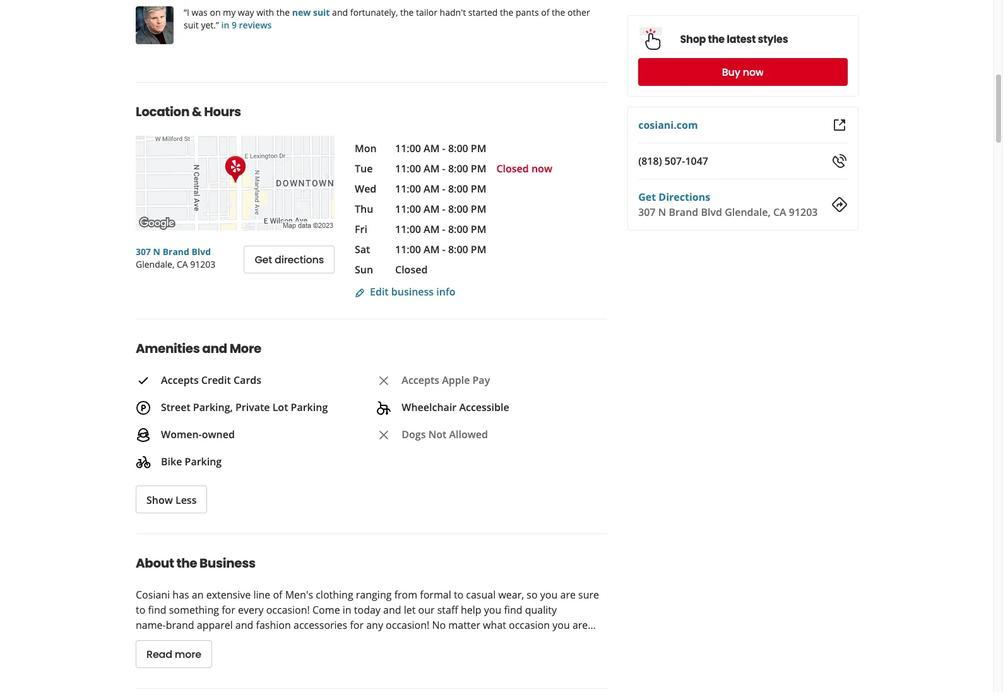 Task type: locate. For each thing, give the bounding box(es) containing it.
3 am from the top
[[424, 182, 440, 196]]

to up name-
[[136, 603, 145, 617]]

6 8:00 from the top
[[448, 243, 468, 256]]

bike parking
[[161, 454, 222, 468]]

24 bicycle v2 image
[[136, 455, 151, 470]]

wheelchair accessible
[[402, 400, 510, 414]]

- for fri
[[442, 222, 446, 236]]

11:00 am - 8:00 pm for tue
[[395, 162, 487, 176]]

24 parking v2 image
[[136, 401, 151, 416]]

and left more
[[202, 340, 227, 357]]

0 vertical spatial brand
[[669, 205, 698, 219]]

allowed
[[449, 427, 488, 441]]

find
[[148, 603, 166, 617], [504, 603, 523, 617]]

blvd
[[701, 205, 722, 219], [192, 246, 211, 258]]

to up staff
[[454, 588, 464, 602]]

1 horizontal spatial parking
[[291, 400, 328, 414]]

accepts up wheelchair
[[402, 373, 440, 387]]

5 pm from the top
[[471, 222, 487, 236]]

ca inside 307 n brand blvd glendale, ca 91203
[[177, 258, 188, 270]]

in right """
[[221, 19, 229, 31]]

ca down 307 n brand blvd link
[[177, 258, 188, 270]]

0 horizontal spatial parking
[[185, 454, 222, 468]]

staff
[[438, 603, 458, 617]]

4 - from the top
[[442, 202, 446, 216]]

5 11:00 am - 8:00 pm from the top
[[395, 222, 487, 236]]

dogs not allowed
[[402, 427, 488, 441]]

2 11:00 from the top
[[395, 162, 421, 176]]

suit down the i
[[184, 19, 199, 31]]

pay
[[473, 373, 490, 387]]

3 11:00 from the top
[[395, 182, 421, 196]]

6 am from the top
[[424, 243, 440, 256]]

1 horizontal spatial n
[[658, 205, 666, 219]]

get
[[638, 190, 656, 204], [255, 252, 272, 267]]

dennis n. image
[[136, 6, 174, 44]]

91203 down 307 n brand blvd link
[[190, 258, 216, 270]]

pm for fri
[[471, 222, 487, 236]]

0 vertical spatial of
[[541, 6, 550, 18]]

women-owned
[[161, 427, 235, 441]]

about
[[136, 555, 174, 573]]

closed for closed now
[[497, 162, 529, 176]]

for down extensive
[[222, 603, 235, 617]]

i
[[187, 6, 189, 18]]

1 horizontal spatial to
[[454, 588, 464, 602]]

are left sure
[[561, 588, 576, 602]]

1 horizontal spatial in
[[343, 603, 352, 617]]

1 horizontal spatial of
[[541, 6, 550, 18]]

the left the pants at the right top of page
[[500, 6, 514, 18]]

1 vertical spatial of
[[273, 588, 283, 602]]

0 vertical spatial glendale,
[[725, 205, 771, 219]]

4 pm from the top
[[471, 202, 487, 216]]

3 - from the top
[[442, 182, 446, 196]]

0 horizontal spatial closed
[[395, 263, 428, 277]]

0 vertical spatial now
[[743, 65, 764, 79]]

am for wed
[[424, 182, 440, 196]]

5 11:00 from the top
[[395, 222, 421, 236]]

my
[[223, 6, 236, 18]]

1 vertical spatial glendale,
[[136, 258, 175, 270]]

0 vertical spatial you
[[541, 588, 558, 602]]

get inside get directions 307 n brand blvd glendale, ca 91203
[[638, 190, 656, 204]]

1 vertical spatial now
[[532, 162, 553, 176]]

0 vertical spatial closed
[[497, 162, 529, 176]]

0 horizontal spatial 91203
[[190, 258, 216, 270]]

not
[[429, 427, 447, 441]]

24 wheelchair v2 image
[[377, 401, 392, 416]]

buy
[[722, 65, 740, 79]]

brand inside get directions 307 n brand blvd glendale, ca 91203
[[669, 205, 698, 219]]

1 horizontal spatial now
[[743, 65, 764, 79]]

1 horizontal spatial find
[[504, 603, 523, 617]]

are
[[561, 588, 576, 602], [573, 619, 588, 633]]

11:00 am - 8:00 pm for thu
[[395, 202, 487, 216]]

0 horizontal spatial get
[[255, 252, 272, 267]]

0 horizontal spatial glendale,
[[136, 258, 175, 270]]

8:00
[[448, 141, 468, 155], [448, 162, 468, 176], [448, 182, 468, 196], [448, 202, 468, 216], [448, 222, 468, 236], [448, 243, 468, 256]]

1 am from the top
[[424, 141, 440, 155]]

1 horizontal spatial brand
[[669, 205, 698, 219]]

of right the pants at the right top of page
[[541, 6, 550, 18]]

ask the community element
[[136, 689, 607, 692]]

24 directions v2 image
[[832, 197, 848, 212]]

get down (818) on the top
[[638, 190, 656, 204]]

you down quality
[[553, 619, 570, 633]]

" in 9 reviews
[[216, 19, 272, 31]]

credit
[[201, 373, 231, 387]]

3 pm from the top
[[471, 182, 487, 196]]

parking
[[291, 400, 328, 414], [185, 454, 222, 468]]

you right so
[[541, 588, 558, 602]]

-
[[442, 141, 446, 155], [442, 162, 446, 176], [442, 182, 446, 196], [442, 202, 446, 216], [442, 222, 446, 236], [442, 243, 446, 256]]

1 horizontal spatial closed
[[497, 162, 529, 176]]

closed for closed
[[395, 263, 428, 277]]

am
[[424, 141, 440, 155], [424, 162, 440, 176], [424, 182, 440, 196], [424, 202, 440, 216], [424, 222, 440, 236], [424, 243, 440, 256]]

1 accepts from the left
[[161, 373, 199, 387]]

parking,
[[193, 400, 233, 414]]

1 8:00 from the top
[[448, 141, 468, 155]]

6 11:00 am - 8:00 pm from the top
[[395, 243, 487, 256]]

" i was on my way with the new suit
[[184, 6, 330, 18]]

pm for sat
[[471, 243, 487, 256]]

get inside location & hours element
[[255, 252, 272, 267]]

91203 left the 24 directions v2 icon
[[789, 205, 818, 219]]

(818)
[[638, 154, 662, 168]]

1 vertical spatial get
[[255, 252, 272, 267]]

0 horizontal spatial suit
[[184, 19, 199, 31]]

and down 'every'
[[236, 619, 254, 633]]

1 find from the left
[[148, 603, 166, 617]]

1 vertical spatial n
[[153, 246, 160, 258]]

1 horizontal spatial suit
[[313, 6, 330, 18]]

bike
[[161, 454, 182, 468]]

11:00 right wed
[[395, 182, 421, 196]]

2 pm from the top
[[471, 162, 487, 176]]

11:00 right fri
[[395, 222, 421, 236]]

for
[[222, 603, 235, 617], [350, 619, 364, 633]]

4 am from the top
[[424, 202, 440, 216]]

2 11:00 am - 8:00 pm from the top
[[395, 162, 487, 176]]

0 vertical spatial suit
[[313, 6, 330, 18]]

11:00 right the thu
[[395, 202, 421, 216]]

11:00 up edit business info button
[[395, 243, 421, 256]]

11:00 right tue
[[395, 162, 421, 176]]

0 horizontal spatial 307
[[136, 246, 151, 258]]

1 horizontal spatial accepts
[[402, 373, 440, 387]]

5 am from the top
[[424, 222, 440, 236]]

1 horizontal spatial glendale,
[[725, 205, 771, 219]]

8:00 for sat
[[448, 243, 468, 256]]

pm for mon
[[471, 141, 487, 155]]

ca left the 24 directions v2 icon
[[773, 205, 786, 219]]

1 horizontal spatial for
[[350, 619, 364, 633]]

tue
[[355, 162, 373, 176]]

1 11:00 from the top
[[395, 141, 421, 155]]

latest
[[727, 32, 756, 46]]

0 horizontal spatial find
[[148, 603, 166, 617]]

directions
[[659, 190, 710, 204]]

0 horizontal spatial now
[[532, 162, 553, 176]]

1 vertical spatial ca
[[177, 258, 188, 270]]

accepts
[[161, 373, 199, 387], [402, 373, 440, 387]]

0 horizontal spatial blvd
[[192, 246, 211, 258]]

to
[[454, 588, 464, 602], [136, 603, 145, 617]]

11:00 for thu
[[395, 202, 421, 216]]

suit right new
[[313, 6, 330, 18]]

you up what
[[484, 603, 502, 617]]

more
[[230, 340, 262, 357]]

now for closed now
[[532, 162, 553, 176]]

our
[[418, 603, 435, 617]]

1 horizontal spatial 91203
[[789, 205, 818, 219]]

location & hours element
[[116, 82, 628, 299]]

1 pm from the top
[[471, 141, 487, 155]]

0 horizontal spatial n
[[153, 246, 160, 258]]

11:00
[[395, 141, 421, 155], [395, 162, 421, 176], [395, 182, 421, 196], [395, 202, 421, 216], [395, 222, 421, 236], [395, 243, 421, 256]]

blvd inside get directions 307 n brand blvd glendale, ca 91203
[[701, 205, 722, 219]]

apple
[[442, 373, 470, 387]]

closed now
[[497, 162, 553, 176]]

0 horizontal spatial to
[[136, 603, 145, 617]]

cards
[[234, 373, 262, 387]]

for left "any"
[[350, 619, 364, 633]]

parking down 'women-owned'
[[185, 454, 222, 468]]

2 am from the top
[[424, 162, 440, 176]]

1 vertical spatial 307
[[136, 246, 151, 258]]

occasion! down men's
[[266, 603, 310, 617]]

in inside cosiani has an extensive line of men's clothing ranging from formal to casual wear, so you are sure to find something for every occasion! come in today and let our staff help you find quality name-brand apparel and fashion accessories for any occasion!  no matter what occasion you are …
[[343, 603, 352, 617]]

occasion! down let
[[386, 619, 430, 633]]

0 vertical spatial to
[[454, 588, 464, 602]]

come
[[313, 603, 340, 617]]

1 11:00 am - 8:00 pm from the top
[[395, 141, 487, 155]]

8:00 for fri
[[448, 222, 468, 236]]

about the business element
[[116, 534, 607, 669]]

1 horizontal spatial ca
[[773, 205, 786, 219]]

0 horizontal spatial of
[[273, 588, 283, 602]]

2 accepts from the left
[[402, 373, 440, 387]]

today
[[354, 603, 381, 617]]

0 vertical spatial n
[[658, 205, 666, 219]]

find down cosiani
[[148, 603, 166, 617]]

and right new suit button
[[332, 6, 348, 18]]

4 11:00 from the top
[[395, 202, 421, 216]]

0 horizontal spatial brand
[[163, 246, 189, 258]]

closed
[[497, 162, 529, 176], [395, 263, 428, 277]]

0 vertical spatial blvd
[[701, 205, 722, 219]]

are down sure
[[573, 619, 588, 633]]

get left directions at the left
[[255, 252, 272, 267]]

hadn't
[[440, 6, 466, 18]]

1 horizontal spatial get
[[638, 190, 656, 204]]

edit business info button
[[355, 285, 456, 299]]

8:00 for tue
[[448, 162, 468, 176]]

amenities and more
[[136, 340, 262, 357]]

4 11:00 am - 8:00 pm from the top
[[395, 202, 487, 216]]

0 vertical spatial get
[[638, 190, 656, 204]]

suit
[[313, 6, 330, 18], [184, 19, 199, 31]]

2 8:00 from the top
[[448, 162, 468, 176]]

0 vertical spatial for
[[222, 603, 235, 617]]

am for mon
[[424, 141, 440, 155]]

mon
[[355, 141, 377, 155]]

1 horizontal spatial occasion!
[[386, 619, 430, 633]]

0 horizontal spatial accepts
[[161, 373, 199, 387]]

1 vertical spatial parking
[[185, 454, 222, 468]]

no
[[432, 619, 446, 633]]

8:00 for wed
[[448, 182, 468, 196]]

5 8:00 from the top
[[448, 222, 468, 236]]

find down wear,
[[504, 603, 523, 617]]

11:00 for tue
[[395, 162, 421, 176]]

1 - from the top
[[442, 141, 446, 155]]

info
[[437, 285, 456, 299]]

reviews
[[239, 19, 272, 31]]

6 pm from the top
[[471, 243, 487, 256]]

business
[[391, 285, 434, 299]]

91203 inside get directions 307 n brand blvd glendale, ca 91203
[[789, 205, 818, 219]]

4 8:00 from the top
[[448, 202, 468, 216]]

what
[[483, 619, 506, 633]]

shop the latest styles
[[680, 32, 788, 46]]

0 vertical spatial 91203
[[789, 205, 818, 219]]

am for thu
[[424, 202, 440, 216]]

1 vertical spatial closed
[[395, 263, 428, 277]]

3 8:00 from the top
[[448, 182, 468, 196]]

3 11:00 am - 8:00 pm from the top
[[395, 182, 487, 196]]

1 vertical spatial 91203
[[190, 258, 216, 270]]

in down clothing
[[343, 603, 352, 617]]

11:00 am - 8:00 pm for fri
[[395, 222, 487, 236]]

and fortunately, the tailor hadn't started the pants of the other suit yet.
[[184, 6, 590, 31]]

the left 'tailor'
[[400, 6, 414, 18]]

1 horizontal spatial blvd
[[701, 205, 722, 219]]

- for mon
[[442, 141, 446, 155]]

edit
[[370, 285, 389, 299]]

apparel
[[197, 619, 233, 633]]

of right "line"
[[273, 588, 283, 602]]

of
[[541, 6, 550, 18], [273, 588, 283, 602]]

and
[[332, 6, 348, 18], [202, 340, 227, 357], [383, 603, 401, 617], [236, 619, 254, 633]]

started
[[469, 6, 498, 18]]

in
[[221, 19, 229, 31], [343, 603, 352, 617]]

street parking, private lot parking
[[161, 400, 328, 414]]

am for sat
[[424, 243, 440, 256]]

"
[[216, 19, 219, 31]]

am for tue
[[424, 162, 440, 176]]

accepts up street
[[161, 373, 199, 387]]

0 horizontal spatial ca
[[177, 258, 188, 270]]

of inside and fortunately, the tailor hadn't started the pants of the other suit yet.
[[541, 6, 550, 18]]

91203
[[789, 205, 818, 219], [190, 258, 216, 270]]

1 vertical spatial blvd
[[192, 246, 211, 258]]

fashion
[[256, 619, 291, 633]]

1 vertical spatial brand
[[163, 246, 189, 258]]

6 11:00 from the top
[[395, 243, 421, 256]]

1 vertical spatial in
[[343, 603, 352, 617]]

11:00 for mon
[[395, 141, 421, 155]]

edit business info
[[370, 285, 456, 299]]

11:00 right mon
[[395, 141, 421, 155]]

5 - from the top
[[442, 222, 446, 236]]

1 horizontal spatial 307
[[638, 205, 656, 219]]

1 vertical spatial suit
[[184, 19, 199, 31]]

accepts for accepts credit cards
[[161, 373, 199, 387]]

2 - from the top
[[442, 162, 446, 176]]

now inside location & hours element
[[532, 162, 553, 176]]

507-
[[665, 154, 685, 168]]

0 horizontal spatial in
[[221, 19, 229, 31]]

parking right lot
[[291, 400, 328, 414]]

1 vertical spatial to
[[136, 603, 145, 617]]

6 - from the top
[[442, 243, 446, 256]]

the
[[277, 6, 290, 18], [400, 6, 414, 18], [500, 6, 514, 18], [552, 6, 566, 18], [708, 32, 725, 46], [177, 555, 197, 573]]

show
[[147, 493, 173, 507]]

2 find from the left
[[504, 603, 523, 617]]

0 vertical spatial in
[[221, 19, 229, 31]]

now
[[743, 65, 764, 79], [532, 162, 553, 176]]

tailor
[[416, 6, 438, 18]]

get directions link
[[638, 190, 710, 204]]

of inside cosiani has an extensive line of men's clothing ranging from formal to casual wear, so you are sure to find something for every occasion! come in today and let our staff help you find quality name-brand apparel and fashion accessories for any occasion!  no matter what occasion you are …
[[273, 588, 283, 602]]

you
[[541, 588, 558, 602], [484, 603, 502, 617], [553, 619, 570, 633]]

0 vertical spatial 307
[[638, 205, 656, 219]]

n inside get directions 307 n brand blvd glendale, ca 91203
[[658, 205, 666, 219]]

the right about
[[177, 555, 197, 573]]

0 vertical spatial ca
[[773, 205, 786, 219]]

the right "shop" in the right of the page
[[708, 32, 725, 46]]

0 horizontal spatial occasion!
[[266, 603, 310, 617]]



Task type: vqa. For each thing, say whether or not it's contained in the screenshot.
11:00 AM - 8:00 PM related to Mon
yes



Task type: describe. For each thing, give the bounding box(es) containing it.
has
[[173, 588, 189, 602]]

read
[[147, 647, 172, 662]]

24 women owned v2 image
[[136, 428, 151, 443]]

pants
[[516, 6, 539, 18]]

directions
[[275, 252, 324, 267]]

pm for wed
[[471, 182, 487, 196]]

location & hours
[[136, 103, 241, 121]]

owned
[[202, 427, 235, 441]]

1 vertical spatial are
[[573, 619, 588, 633]]

more
[[175, 647, 201, 662]]

91203 inside 307 n brand blvd glendale, ca 91203
[[190, 258, 216, 270]]

get for get directions
[[255, 252, 272, 267]]

- for wed
[[442, 182, 446, 196]]

read more button
[[136, 641, 212, 669]]

lot
[[273, 400, 288, 414]]

dogs
[[402, 427, 426, 441]]

am for fri
[[424, 222, 440, 236]]

new
[[292, 6, 311, 18]]

24 checkmark v2 image
[[136, 374, 151, 389]]

thu
[[355, 202, 374, 216]]

16 pencil v2 image
[[355, 288, 365, 298]]

so
[[527, 588, 538, 602]]

occasion
[[509, 619, 550, 633]]

get directions 307 n brand blvd glendale, ca 91203
[[638, 190, 818, 219]]

get directions
[[255, 252, 324, 267]]

get for get directions 307 n brand blvd glendale, ca 91203
[[638, 190, 656, 204]]

pm for thu
[[471, 202, 487, 216]]

wheelchair
[[402, 400, 457, 414]]

fri
[[355, 222, 368, 236]]

n inside 307 n brand blvd glendale, ca 91203
[[153, 246, 160, 258]]

help
[[461, 603, 482, 617]]

8:00 for thu
[[448, 202, 468, 216]]

24 close v2 image
[[377, 428, 392, 443]]

8:00 for mon
[[448, 141, 468, 155]]

yet.
[[201, 19, 216, 31]]

brand inside 307 n brand blvd glendale, ca 91203
[[163, 246, 189, 258]]

men's
[[285, 588, 313, 602]]

- for tue
[[442, 162, 446, 176]]

307 n brand blvd glendale, ca 91203
[[136, 246, 216, 270]]

glendale, inside 307 n brand blvd glendale, ca 91203
[[136, 258, 175, 270]]

was
[[192, 6, 208, 18]]

from
[[395, 588, 418, 602]]

glendale, inside get directions 307 n brand blvd glendale, ca 91203
[[725, 205, 771, 219]]

2 vertical spatial you
[[553, 619, 570, 633]]

show less button
[[136, 486, 207, 514]]

every
[[238, 603, 264, 617]]

business
[[200, 555, 256, 573]]

formal
[[420, 588, 451, 602]]

sure
[[579, 588, 599, 602]]

location
[[136, 103, 189, 121]]

other
[[568, 6, 590, 18]]

and inside amenities and more element
[[202, 340, 227, 357]]

(818) 507-1047
[[638, 154, 708, 168]]

blvd inside 307 n brand blvd glendale, ca 91203
[[192, 246, 211, 258]]

11:00 for wed
[[395, 182, 421, 196]]

24 external link v2 image
[[832, 117, 848, 133]]

ca inside get directions 307 n brand blvd glendale, ca 91203
[[773, 205, 786, 219]]

sat
[[355, 243, 370, 256]]

accepts apple pay
[[402, 373, 490, 387]]

cosiani.com
[[638, 118, 698, 132]]

11:00 am - 8:00 pm for wed
[[395, 182, 487, 196]]

wed
[[355, 182, 377, 196]]

accessories
[[294, 619, 348, 633]]

11:00 am - 8:00 pm for sat
[[395, 243, 487, 256]]

0 horizontal spatial for
[[222, 603, 235, 617]]

the inside the about the business element
[[177, 555, 197, 573]]

1 vertical spatial occasion!
[[386, 619, 430, 633]]

show less
[[147, 493, 197, 507]]

307 inside get directions 307 n brand blvd glendale, ca 91203
[[638, 205, 656, 219]]

24 close v2 image
[[377, 374, 392, 389]]

buy now
[[722, 65, 764, 79]]

less
[[176, 493, 197, 507]]

street
[[161, 400, 191, 414]]

0 vertical spatial are
[[561, 588, 576, 602]]

1 vertical spatial for
[[350, 619, 364, 633]]

wear,
[[499, 588, 524, 602]]

shop
[[680, 32, 706, 46]]

casual
[[466, 588, 496, 602]]

accessible
[[459, 400, 510, 414]]

private
[[236, 400, 270, 414]]

pm for tue
[[471, 162, 487, 176]]

an
[[192, 588, 204, 602]]

11:00 for fri
[[395, 222, 421, 236]]

styles
[[758, 32, 788, 46]]

line
[[254, 588, 270, 602]]

let
[[404, 603, 416, 617]]

the left other
[[552, 6, 566, 18]]

fortunately,
[[350, 6, 398, 18]]

- for sat
[[442, 243, 446, 256]]

something
[[169, 603, 219, 617]]

name-
[[136, 619, 166, 633]]

any
[[366, 619, 383, 633]]

on
[[210, 6, 221, 18]]

1 vertical spatial you
[[484, 603, 502, 617]]

now for buy now
[[743, 65, 764, 79]]

amenities and more element
[[116, 319, 617, 514]]

and inside and fortunately, the tailor hadn't started the pants of the other suit yet.
[[332, 6, 348, 18]]

brand
[[166, 619, 194, 633]]

extensive
[[206, 588, 251, 602]]

307 n brand blvd link
[[136, 246, 211, 258]]

sun
[[355, 263, 373, 277]]

11:00 am - 8:00 pm for mon
[[395, 141, 487, 155]]

"
[[184, 6, 187, 18]]

in 9 reviews button
[[219, 19, 272, 31]]

and left let
[[383, 603, 401, 617]]

ranging
[[356, 588, 392, 602]]

accepts for accepts apple pay
[[402, 373, 440, 387]]

0 vertical spatial occasion!
[[266, 603, 310, 617]]

9
[[232, 19, 237, 31]]

buy now link
[[638, 58, 848, 86]]

hours
[[204, 103, 241, 121]]

11:00 for sat
[[395, 243, 421, 256]]

read more
[[147, 647, 201, 662]]

map image
[[136, 136, 335, 231]]

with
[[257, 6, 274, 18]]

the right with
[[277, 6, 290, 18]]

about the business
[[136, 555, 256, 573]]

get directions link
[[244, 246, 335, 273]]

24 phone v2 image
[[832, 153, 848, 169]]

clothing
[[316, 588, 353, 602]]

307 inside 307 n brand blvd glendale, ca 91203
[[136, 246, 151, 258]]

suit inside and fortunately, the tailor hadn't started the pants of the other suit yet.
[[184, 19, 199, 31]]

accepts credit cards
[[161, 373, 262, 387]]

0 vertical spatial parking
[[291, 400, 328, 414]]

new suit button
[[292, 6, 330, 18]]

- for thu
[[442, 202, 446, 216]]



